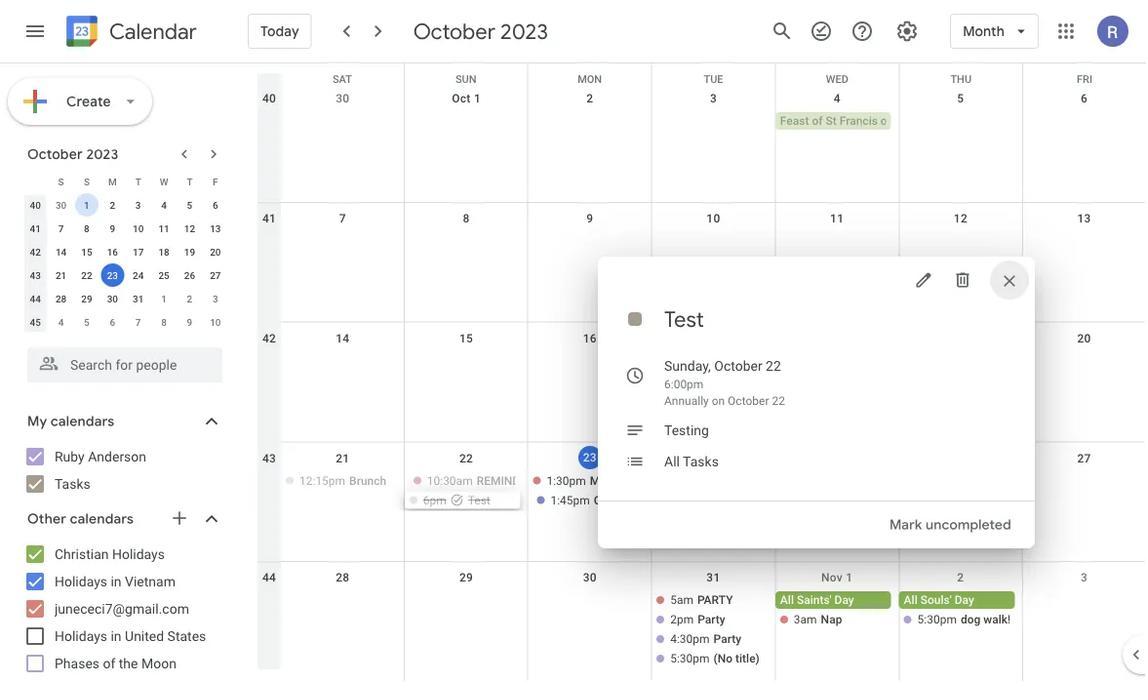 Task type: locate. For each thing, give the bounding box(es) containing it.
0 horizontal spatial 44
[[30, 293, 41, 304]]

holidays up phases
[[55, 628, 107, 644]]

day for all souls' day
[[955, 593, 975, 607]]

24 down "testing"
[[707, 451, 721, 465]]

francis
[[840, 114, 878, 128]]

40 left september 30 element
[[30, 199, 41, 211]]

0 horizontal spatial 5
[[84, 316, 90, 328]]

3
[[710, 92, 717, 105], [135, 199, 141, 211], [213, 293, 218, 304], [1081, 571, 1088, 585]]

0 horizontal spatial all
[[665, 453, 680, 469]]

43 inside 'grid'
[[262, 451, 276, 465]]

27 inside "element"
[[210, 269, 221, 281]]

29 up november 5 element
[[81, 293, 92, 304]]

28 down 21 element
[[56, 293, 67, 304]]

sunday,
[[665, 358, 711, 374]]

row group containing 40
[[22, 193, 228, 334]]

22 inside 'grid'
[[460, 451, 473, 465]]

24 inside 'grid'
[[707, 451, 721, 465]]

10 element
[[127, 217, 150, 240]]

1 vertical spatial 40
[[30, 199, 41, 211]]

29 element
[[75, 287, 98, 310]]

of left the
[[103, 655, 115, 671]]

21 down '14' element
[[56, 269, 67, 281]]

0 vertical spatial holidays
[[112, 546, 165, 562]]

29 down the 10:30am button at the left of page
[[460, 571, 473, 585]]

4 down the wed
[[834, 92, 841, 105]]

2 vertical spatial 5
[[84, 316, 90, 328]]

6 down fri
[[1081, 92, 1088, 105]]

states
[[167, 628, 206, 644]]

1 up november 8 element
[[161, 293, 167, 304]]

1 vertical spatial calendars
[[70, 510, 134, 528]]

19 element
[[178, 240, 201, 263]]

0 horizontal spatial 16
[[107, 246, 118, 258]]

24 inside row group
[[133, 269, 144, 281]]

43 for 30
[[262, 451, 276, 465]]

0 vertical spatial party
[[698, 613, 726, 627]]

0 vertical spatial 24
[[133, 269, 144, 281]]

12:15pm
[[300, 474, 346, 487]]

40 for 1
[[30, 199, 41, 211]]

1 vertical spatial holidays
[[55, 573, 107, 589]]

22 down 15 element
[[81, 269, 92, 281]]

0 horizontal spatial 2023
[[86, 145, 118, 163]]

holidays
[[112, 546, 165, 562], [55, 573, 107, 589], [55, 628, 107, 644]]

1 horizontal spatial 21
[[336, 451, 350, 465]]

28
[[56, 293, 67, 304], [336, 571, 350, 585]]

44 inside 'grid'
[[262, 571, 276, 585]]

28 element
[[49, 287, 73, 310]]

all
[[665, 453, 680, 469], [780, 593, 794, 607], [904, 593, 918, 607]]

my
[[27, 413, 47, 430]]

1 horizontal spatial 14
[[336, 331, 350, 345]]

0 horizontal spatial s
[[58, 176, 64, 187]]

of inside other calendars list
[[103, 655, 115, 671]]

1 vertical spatial 43
[[262, 451, 276, 465]]

15
[[81, 246, 92, 258], [460, 331, 473, 345]]

1 vertical spatial 16
[[583, 331, 597, 345]]

4 inside 'grid'
[[834, 92, 841, 105]]

0 vertical spatial 4
[[834, 92, 841, 105]]

all saints' day button
[[776, 592, 891, 609]]

43 inside row group
[[30, 269, 41, 281]]

calendars up christian holidays
[[70, 510, 134, 528]]

5:30pm down 4:30pm
[[671, 652, 710, 666]]

0 vertical spatial 44
[[30, 293, 41, 304]]

test heading
[[665, 305, 704, 333]]

1 horizontal spatial 20
[[1078, 331, 1092, 345]]

of left 'st'
[[812, 114, 823, 128]]

day up nap
[[835, 593, 855, 607]]

24
[[133, 269, 144, 281], [707, 451, 721, 465]]

1 vertical spatial 23
[[583, 451, 597, 464]]

vietnam
[[125, 573, 176, 589]]

october 2023 up sun
[[413, 18, 548, 45]]

1 horizontal spatial 12
[[954, 212, 968, 225]]

5 down the thu at the top of the page
[[958, 92, 965, 105]]

october 2023 up m
[[27, 145, 118, 163]]

all for all souls' day
[[904, 593, 918, 607]]

21
[[56, 269, 67, 281], [336, 451, 350, 465]]

row containing 45
[[22, 310, 228, 334]]

2 in from the top
[[111, 628, 122, 644]]

30
[[336, 92, 350, 105], [56, 199, 67, 211], [107, 293, 118, 304], [583, 571, 597, 585]]

40 inside 'grid'
[[262, 92, 276, 105]]

13 inside row group
[[210, 222, 221, 234]]

16 left test heading
[[583, 331, 597, 345]]

15 inside 'grid'
[[460, 331, 473, 345]]

21 inside 'grid'
[[336, 451, 350, 465]]

30 down sat
[[336, 92, 350, 105]]

6 inside 'grid'
[[1081, 92, 1088, 105]]

my calendars list
[[4, 441, 242, 500]]

18
[[158, 246, 170, 258]]

row containing 23
[[258, 442, 1147, 562]]

calendar
[[109, 18, 197, 45]]

1 horizontal spatial s
[[84, 176, 90, 187]]

22 up the 10:30am button at the left of page
[[460, 451, 473, 465]]

row group inside october 2023 'grid'
[[22, 193, 228, 334]]

22 right on
[[772, 394, 785, 408]]

21 inside 21 element
[[56, 269, 67, 281]]

44 inside row group
[[30, 293, 41, 304]]

1 horizontal spatial 28
[[336, 571, 350, 585]]

10 for 10 element at the left of page
[[133, 222, 144, 234]]

1 horizontal spatial test
[[665, 305, 704, 333]]

0 vertical spatial 31
[[133, 293, 144, 304]]

day for all saints' day
[[835, 593, 855, 607]]

1 vertical spatial 27
[[1078, 451, 1092, 465]]

2 vertical spatial 6
[[110, 316, 115, 328]]

4 down "28" element
[[58, 316, 64, 328]]

anderson
[[88, 448, 146, 464]]

s up september 30 element
[[58, 176, 64, 187]]

party
[[698, 613, 726, 627], [714, 633, 742, 646]]

september 30 element
[[49, 193, 73, 217]]

0 horizontal spatial 40
[[30, 199, 41, 211]]

15 element
[[75, 240, 98, 263]]

party for 4:30pm party
[[714, 633, 742, 646]]

20 element
[[204, 240, 227, 263]]

0 vertical spatial 6
[[1081, 92, 1088, 105]]

1 horizontal spatial 44
[[262, 571, 276, 585]]

november 7 element
[[127, 310, 150, 334]]

all down "testing"
[[665, 453, 680, 469]]

6 down f
[[213, 199, 218, 211]]

20
[[210, 246, 221, 258], [1078, 331, 1092, 345]]

2 up november 9 element
[[187, 293, 193, 304]]

tasks inside my calendars list
[[55, 476, 90, 492]]

(no
[[714, 652, 733, 666]]

42 inside 'grid'
[[262, 331, 276, 345]]

0 horizontal spatial october 2023
[[27, 145, 118, 163]]

45
[[30, 316, 41, 328]]

16 element
[[101, 240, 124, 263]]

grid containing 40
[[258, 63, 1147, 682]]

2023
[[501, 18, 548, 45], [86, 145, 118, 163]]

16 inside 16 "element"
[[107, 246, 118, 258]]

1 horizontal spatial 43
[[262, 451, 276, 465]]

16 up 23, today element
[[107, 246, 118, 258]]

s up 1 cell
[[84, 176, 90, 187]]

2 horizontal spatial 7
[[339, 212, 346, 225]]

10:30am
[[427, 474, 473, 487]]

oct 1
[[452, 92, 481, 105]]

5:30pm down souls'
[[918, 613, 957, 627]]

november 1 element
[[152, 287, 176, 310]]

1 horizontal spatial all
[[780, 593, 794, 607]]

10
[[707, 212, 721, 225], [133, 222, 144, 234], [210, 316, 221, 328]]

42 inside row group
[[30, 246, 41, 258]]

holidays down christian
[[55, 573, 107, 589]]

all left souls'
[[904, 593, 918, 607]]

1 horizontal spatial 31
[[707, 571, 721, 585]]

2 day from the left
[[955, 593, 975, 607]]

1 vertical spatial 21
[[336, 451, 350, 465]]

1 vertical spatial test
[[468, 493, 491, 507]]

7
[[339, 212, 346, 225], [58, 222, 64, 234], [135, 316, 141, 328]]

test down the 10:30am button at the left of page
[[468, 493, 491, 507]]

11
[[831, 212, 844, 225], [158, 222, 170, 234]]

13 element
[[204, 217, 227, 240]]

5
[[958, 92, 965, 105], [187, 199, 193, 211], [84, 316, 90, 328]]

1 vertical spatial 24
[[707, 451, 721, 465]]

11 up 18
[[158, 222, 170, 234]]

row group
[[22, 193, 228, 334]]

0 horizontal spatial of
[[103, 655, 115, 671]]

5 up 12 element
[[187, 199, 193, 211]]

1 horizontal spatial of
[[812, 114, 823, 128]]

1 vertical spatial 14
[[336, 331, 350, 345]]

0 horizontal spatial test
[[468, 493, 491, 507]]

40
[[262, 92, 276, 105], [30, 199, 41, 211]]

1 in from the top
[[111, 573, 122, 589]]

row
[[258, 63, 1147, 93], [258, 83, 1147, 203], [22, 170, 228, 193], [22, 193, 228, 217], [258, 203, 1147, 323], [22, 217, 228, 240], [22, 240, 228, 263], [22, 263, 228, 287], [22, 287, 228, 310], [22, 310, 228, 334], [258, 323, 1147, 442], [258, 442, 1147, 562], [258, 562, 1147, 682]]

2
[[587, 92, 594, 105], [110, 199, 115, 211], [187, 293, 193, 304], [958, 571, 965, 585]]

1 horizontal spatial 41
[[262, 212, 276, 225]]

1 vertical spatial 4
[[161, 199, 167, 211]]

0 vertical spatial 43
[[30, 269, 41, 281]]

test
[[665, 305, 704, 333], [468, 493, 491, 507]]

5:30pm
[[918, 613, 957, 627], [671, 652, 710, 666]]

8:15pm
[[794, 493, 834, 507]]

my calendars
[[27, 413, 114, 430]]

11 inside 'grid'
[[831, 212, 844, 225]]

1 horizontal spatial 10
[[210, 316, 221, 328]]

calendars up ruby in the left of the page
[[51, 413, 114, 430]]

2 s from the left
[[84, 176, 90, 187]]

1 right nov
[[846, 571, 853, 585]]

1 horizontal spatial october 2023
[[413, 18, 548, 45]]

17
[[133, 246, 144, 258]]

in up phases of the moon
[[111, 628, 122, 644]]

1 horizontal spatial t
[[187, 176, 193, 187]]

23
[[107, 269, 118, 281], [583, 451, 597, 464]]

ruby
[[55, 448, 85, 464]]

1 horizontal spatial 16
[[583, 331, 597, 345]]

0 vertical spatial 14
[[56, 246, 67, 258]]

1 right september 30 element
[[84, 199, 90, 211]]

2 horizontal spatial 8
[[463, 212, 470, 225]]

0 horizontal spatial 13
[[210, 222, 221, 234]]

1 horizontal spatial day
[[955, 593, 975, 607]]

1 horizontal spatial 8
[[161, 316, 167, 328]]

10 for "november 10" element
[[210, 316, 221, 328]]

7 inside 'grid'
[[339, 212, 346, 225]]

0 vertical spatial 5:30pm
[[918, 613, 957, 627]]

12
[[954, 212, 968, 225], [184, 222, 195, 234]]

1 vertical spatial party
[[714, 633, 742, 646]]

in up "junececi7@gmail.com"
[[111, 573, 122, 589]]

31 inside row group
[[133, 293, 144, 304]]

8 inside november 8 element
[[161, 316, 167, 328]]

9 inside 'grid'
[[587, 212, 594, 225]]

my calendars button
[[4, 406, 242, 437]]

2 down mon
[[587, 92, 594, 105]]

0 vertical spatial 23
[[107, 269, 118, 281]]

1 horizontal spatial 13
[[1078, 212, 1092, 225]]

15 inside row group
[[81, 246, 92, 258]]

4
[[834, 92, 841, 105], [161, 199, 167, 211], [58, 316, 64, 328]]

12 inside row group
[[184, 222, 195, 234]]

sunday, october 22 6:00pm annually on october 22
[[665, 358, 785, 408]]

moon
[[141, 655, 177, 671]]

grid
[[258, 63, 1147, 682]]

0 vertical spatial 15
[[81, 246, 92, 258]]

5am party
[[671, 593, 733, 607]]

22 right sunday,
[[766, 358, 781, 374]]

0 vertical spatial 21
[[56, 269, 67, 281]]

41 inside row group
[[30, 222, 41, 234]]

row containing s
[[22, 170, 228, 193]]

1 horizontal spatial 5
[[187, 199, 193, 211]]

40 down today button
[[262, 92, 276, 105]]

1 vertical spatial 15
[[460, 331, 473, 345]]

party up (no
[[714, 633, 742, 646]]

0 horizontal spatial 10
[[133, 222, 144, 234]]

0 horizontal spatial 5:30pm
[[671, 652, 710, 666]]

t right m
[[135, 176, 141, 187]]

0 vertical spatial 20
[[210, 246, 221, 258]]

11 down 'st'
[[831, 212, 844, 225]]

5 inside 'grid'
[[958, 92, 965, 105]]

mon
[[578, 73, 602, 85]]

1 horizontal spatial tasks
[[683, 453, 719, 469]]

0 horizontal spatial 15
[[81, 246, 92, 258]]

29
[[81, 293, 92, 304], [460, 571, 473, 585]]

create button
[[8, 78, 152, 125]]

0 horizontal spatial 8
[[84, 222, 90, 234]]

2 horizontal spatial 9
[[587, 212, 594, 225]]

party for 2pm party
[[698, 613, 726, 627]]

22 inside october 2023 'grid'
[[81, 269, 92, 281]]

november 8 element
[[152, 310, 176, 334]]

ruby anderson
[[55, 448, 146, 464]]

1 horizontal spatial 15
[[460, 331, 473, 345]]

41 inside 'grid'
[[262, 212, 276, 225]]

1 horizontal spatial 29
[[460, 571, 473, 585]]

add other calendars image
[[170, 508, 189, 528]]

2 horizontal spatial 6
[[1081, 92, 1088, 105]]

nov 1
[[822, 571, 853, 585]]

5 down 29 'element'
[[84, 316, 90, 328]]

1 horizontal spatial 24
[[707, 451, 721, 465]]

tasks down "testing"
[[683, 453, 719, 469]]

all for all saints' day
[[780, 593, 794, 607]]

party down the party
[[698, 613, 726, 627]]

5 inside row
[[84, 316, 90, 328]]

14 inside october 2023 'grid'
[[56, 246, 67, 258]]

1 inside 1 cell
[[84, 199, 90, 211]]

44
[[30, 293, 41, 304], [262, 571, 276, 585]]

22 element
[[75, 263, 98, 287]]

1 horizontal spatial 2023
[[501, 18, 548, 45]]

test up sunday,
[[665, 305, 704, 333]]

1 vertical spatial in
[[111, 628, 122, 644]]

None search field
[[0, 340, 242, 383]]

31 down 24 element
[[133, 293, 144, 304]]

other calendars button
[[4, 504, 242, 535]]

8 inside 'grid'
[[463, 212, 470, 225]]

delete task image
[[953, 270, 973, 290]]

29 inside 'element'
[[81, 293, 92, 304]]

st
[[826, 114, 837, 128]]

feast of st francis of assisi button
[[776, 112, 927, 130]]

21 element
[[49, 263, 73, 287]]

month
[[963, 22, 1005, 40]]

nap
[[821, 613, 843, 627]]

42 right "november 10" element
[[262, 331, 276, 345]]

all up 3am
[[780, 593, 794, 607]]

31 up the party
[[707, 571, 721, 585]]

0 vertical spatial 40
[[262, 92, 276, 105]]

23 cell
[[100, 263, 125, 287]]

1:45pm button
[[532, 491, 644, 509]]

phases of the moon
[[55, 655, 177, 671]]

of for moon
[[103, 655, 115, 671]]

0 vertical spatial 2023
[[501, 18, 548, 45]]

1 inside november 1 element
[[161, 293, 167, 304]]

17 element
[[127, 240, 150, 263]]

of left 'assisi'
[[881, 114, 892, 128]]

cell containing 1:30pm
[[528, 472, 652, 511]]

28 inside row group
[[56, 293, 67, 304]]

november 5 element
[[75, 310, 98, 334]]

october 2023
[[413, 18, 548, 45], [27, 145, 118, 163]]

1 horizontal spatial 9
[[187, 316, 193, 328]]

2 horizontal spatial 10
[[707, 212, 721, 225]]

0 horizontal spatial 29
[[81, 293, 92, 304]]

0 vertical spatial october 2023
[[413, 18, 548, 45]]

1 horizontal spatial 23
[[583, 451, 597, 464]]

0 horizontal spatial day
[[835, 593, 855, 607]]

28 down 12:15pm brunch
[[336, 571, 350, 585]]

day
[[835, 593, 855, 607], [955, 593, 975, 607]]

21 up 12:15pm brunch
[[336, 451, 350, 465]]

23 down 16 "element"
[[107, 269, 118, 281]]

0 vertical spatial test
[[665, 305, 704, 333]]

cell
[[281, 112, 405, 132], [405, 112, 528, 132], [528, 112, 652, 132], [652, 112, 776, 132], [899, 112, 1023, 132], [1023, 112, 1147, 132], [405, 472, 528, 511], [528, 472, 652, 511], [899, 472, 1023, 511], [1023, 472, 1147, 511], [281, 592, 405, 670], [405, 592, 528, 670], [528, 592, 652, 670], [652, 592, 776, 670], [776, 592, 899, 670], [899, 592, 1023, 670], [1023, 592, 1147, 670]]

november 10 element
[[204, 310, 227, 334]]

11 element
[[152, 217, 176, 240]]

0 horizontal spatial t
[[135, 176, 141, 187]]

6 down 30 element
[[110, 316, 115, 328]]

12 up 19
[[184, 222, 195, 234]]

3am nap
[[794, 613, 843, 627]]

1 vertical spatial 44
[[262, 571, 276, 585]]

october up on
[[715, 358, 763, 374]]

testing
[[665, 422, 709, 438]]

12 up delete task icon
[[954, 212, 968, 225]]

1 horizontal spatial 11
[[831, 212, 844, 225]]

23, today element
[[101, 263, 124, 287]]

tasks down ruby in the left of the page
[[55, 476, 90, 492]]

october up sun
[[413, 18, 496, 45]]

holidays up vietnam
[[112, 546, 165, 562]]

2 horizontal spatial all
[[904, 593, 918, 607]]

42 left '14' element
[[30, 246, 41, 258]]

2 vertical spatial 4
[[58, 316, 64, 328]]

0 vertical spatial tasks
[[683, 453, 719, 469]]

0 vertical spatial 16
[[107, 246, 118, 258]]

day up 5:30pm dog walk!
[[955, 593, 975, 607]]

6pm
[[423, 493, 447, 507]]

t right w
[[187, 176, 193, 187]]

22
[[81, 269, 92, 281], [766, 358, 781, 374], [772, 394, 785, 408], [460, 451, 473, 465]]

of
[[812, 114, 823, 128], [881, 114, 892, 128], [103, 655, 115, 671]]

24 down 17 on the left of page
[[133, 269, 144, 281]]

0 horizontal spatial tasks
[[55, 476, 90, 492]]

1 day from the left
[[835, 593, 855, 607]]

calendar element
[[62, 12, 197, 55]]

1 vertical spatial 2023
[[86, 145, 118, 163]]

tasks
[[683, 453, 719, 469], [55, 476, 90, 492]]

1 vertical spatial tasks
[[55, 476, 90, 492]]

4 up 11 element
[[161, 199, 167, 211]]

1 t from the left
[[135, 176, 141, 187]]

23 up 1:30pm meeting
[[583, 451, 597, 464]]

0 horizontal spatial 24
[[133, 269, 144, 281]]

40 inside row group
[[30, 199, 41, 211]]

november 9 element
[[178, 310, 201, 334]]

42 for 1
[[30, 246, 41, 258]]

october right on
[[728, 394, 769, 408]]

meeting
[[590, 474, 633, 487]]

other
[[27, 510, 67, 528]]



Task type: vqa. For each thing, say whether or not it's contained in the screenshot.


Task type: describe. For each thing, give the bounding box(es) containing it.
christian
[[55, 546, 109, 562]]

2 up all souls' day button
[[958, 571, 965, 585]]

sat
[[333, 73, 352, 85]]

14 inside 'grid'
[[336, 331, 350, 345]]

12 element
[[178, 217, 201, 240]]

23 inside cell
[[107, 269, 118, 281]]

row containing sat
[[258, 63, 1147, 93]]

10 inside 'grid'
[[707, 212, 721, 225]]

cell containing all souls' day
[[899, 592, 1023, 670]]

calendars for other calendars
[[70, 510, 134, 528]]

phases
[[55, 655, 100, 671]]

calendars for my calendars
[[51, 413, 114, 430]]

8:15pm button
[[776, 491, 891, 509]]

3am
[[794, 613, 817, 627]]

4:30pm
[[671, 633, 710, 646]]

1:45pm
[[551, 493, 590, 507]]

31 element
[[127, 287, 150, 310]]

other calendars
[[27, 510, 134, 528]]

1 s from the left
[[58, 176, 64, 187]]

thu
[[951, 73, 972, 85]]

Search for people text field
[[39, 347, 211, 383]]

44 for 30
[[262, 571, 276, 585]]

title)
[[736, 652, 760, 666]]

november 3 element
[[204, 287, 227, 310]]

mark uncompleted
[[890, 516, 1012, 534]]

holidays in vietnam
[[55, 573, 176, 589]]

18 element
[[152, 240, 176, 263]]

0 horizontal spatial 7
[[58, 222, 64, 234]]

0 horizontal spatial 6
[[110, 316, 115, 328]]

41 for 1
[[30, 222, 41, 234]]

wed
[[826, 73, 849, 85]]

today button
[[248, 8, 312, 55]]

27 inside 'grid'
[[1078, 451, 1092, 465]]

w
[[160, 176, 168, 187]]

party
[[698, 593, 733, 607]]

christian holidays
[[55, 546, 165, 562]]

1:30pm
[[547, 474, 586, 487]]

test inside cell
[[468, 493, 491, 507]]

13 inside 'grid'
[[1078, 212, 1092, 225]]

19
[[184, 246, 195, 258]]

1 vertical spatial october 2023
[[27, 145, 118, 163]]

44 for 1
[[30, 293, 41, 304]]

f
[[213, 176, 218, 187]]

in for united
[[111, 628, 122, 644]]

junececi7@gmail.com
[[55, 601, 189, 617]]

in for vietnam
[[111, 573, 122, 589]]

annually
[[665, 394, 709, 408]]

all souls' day button
[[899, 592, 1015, 609]]

nov
[[822, 571, 843, 585]]

1 right the oct
[[474, 92, 481, 105]]

20 inside 'grid'
[[210, 246, 221, 258]]

42 for 30
[[262, 331, 276, 345]]

other calendars list
[[4, 539, 242, 679]]

feast of st francis of assisi
[[780, 114, 927, 128]]

settings menu image
[[896, 20, 919, 43]]

all for all tasks
[[665, 453, 680, 469]]

1 vertical spatial 5
[[187, 199, 193, 211]]

dog
[[961, 613, 981, 627]]

10:30am button
[[409, 472, 521, 489]]

24 element
[[127, 263, 150, 287]]

40 for 30
[[262, 92, 276, 105]]

holidays for holidays in united states
[[55, 628, 107, 644]]

october up september 30 element
[[27, 145, 83, 163]]

of for francis
[[812, 114, 823, 128]]

united
[[125, 628, 164, 644]]

14 element
[[49, 240, 73, 263]]

sun
[[456, 73, 477, 85]]

holidays in united states
[[55, 628, 206, 644]]

cell containing 10:30am
[[405, 472, 528, 511]]

27 element
[[204, 263, 227, 287]]

25 element
[[152, 263, 176, 287]]

2 t from the left
[[187, 176, 193, 187]]

tue
[[704, 73, 724, 85]]

28 inside 'grid'
[[336, 571, 350, 585]]

1 horizontal spatial 7
[[135, 316, 141, 328]]

fri
[[1077, 73, 1093, 85]]

create
[[66, 93, 111, 110]]

31 inside 'grid'
[[707, 571, 721, 585]]

5am
[[671, 593, 694, 607]]

0 horizontal spatial 9
[[110, 222, 115, 234]]

6:00pm
[[665, 378, 704, 391]]

4:30pm party
[[671, 633, 742, 646]]

october 2023 grid
[[19, 170, 228, 334]]

main drawer image
[[23, 20, 47, 43]]

brunch
[[349, 474, 387, 487]]

30 down 1:45pm "button" on the bottom
[[583, 571, 597, 585]]

souls'
[[921, 593, 952, 607]]

11 inside row group
[[158, 222, 170, 234]]

november 2 element
[[178, 287, 201, 310]]

all tasks
[[665, 453, 719, 469]]

2 down m
[[110, 199, 115, 211]]

8:15pm cell
[[776, 472, 899, 511]]

uncompleted
[[926, 516, 1012, 534]]

walk!
[[984, 613, 1011, 627]]

oct
[[452, 92, 471, 105]]

25
[[158, 269, 170, 281]]

2 horizontal spatial of
[[881, 114, 892, 128]]

1:30pm meeting
[[547, 474, 633, 487]]

mark
[[890, 516, 923, 534]]

5:30pm for 5:30pm (no title)
[[671, 652, 710, 666]]

12 inside 'grid'
[[954, 212, 968, 225]]

cell containing 5am
[[652, 592, 776, 670]]

12:15pm brunch
[[300, 474, 387, 487]]

november 6 element
[[101, 310, 124, 334]]

3 inside november 3 element
[[213, 293, 218, 304]]

9 inside row
[[187, 316, 193, 328]]

1 vertical spatial 6
[[213, 199, 218, 211]]

5:30pm (no title)
[[671, 652, 760, 666]]

cell containing all saints' day
[[776, 592, 899, 670]]

calendar heading
[[105, 18, 197, 45]]

29 inside 'grid'
[[460, 571, 473, 585]]

26 element
[[178, 263, 201, 287]]

30 element
[[101, 287, 124, 310]]

30 down 23, today element
[[107, 293, 118, 304]]

on
[[712, 394, 725, 408]]

row containing 43
[[22, 263, 228, 287]]

holidays for holidays in vietnam
[[55, 573, 107, 589]]

5:30pm dog walk!
[[918, 613, 1011, 627]]

43 for 1
[[30, 269, 41, 281]]

assisi
[[895, 114, 927, 128]]

41 for 30
[[262, 212, 276, 225]]

today
[[261, 22, 299, 40]]

2pm
[[671, 613, 694, 627]]

feast
[[780, 114, 809, 128]]

mark uncompleted button
[[882, 502, 1020, 548]]

5:30pm for 5:30pm dog walk!
[[918, 613, 957, 627]]

saints'
[[797, 593, 832, 607]]

all saints' day
[[780, 593, 855, 607]]

month button
[[951, 8, 1039, 55]]

26
[[184, 269, 195, 281]]

november 4 element
[[49, 310, 73, 334]]

30 left 1 cell
[[56, 199, 67, 211]]

1 cell
[[74, 193, 100, 217]]

1 horizontal spatial 4
[[161, 199, 167, 211]]

the
[[119, 655, 138, 671]]

m
[[108, 176, 117, 187]]

all souls' day
[[904, 593, 975, 607]]

2pm party
[[671, 613, 726, 627]]



